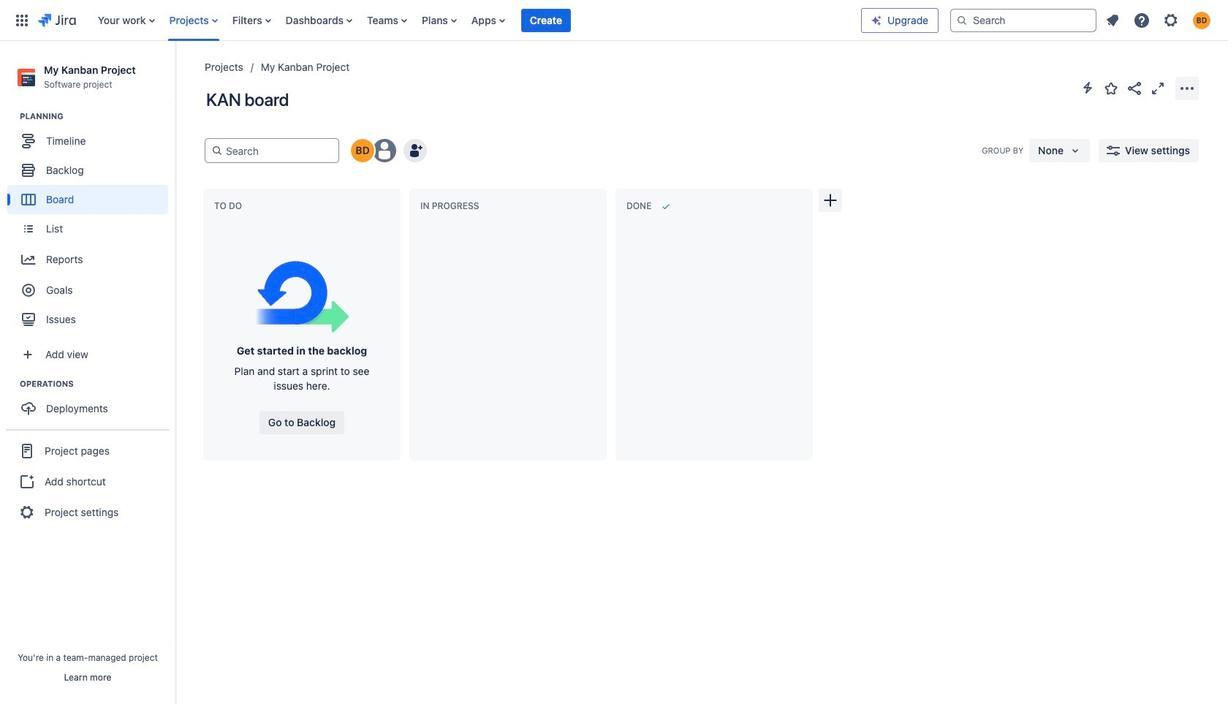 Task type: locate. For each thing, give the bounding box(es) containing it.
jira image
[[38, 11, 76, 29], [38, 11, 76, 29]]

heading for planning icon group
[[20, 111, 175, 122]]

more actions image
[[1179, 79, 1196, 97]]

1 horizontal spatial list
[[1100, 7, 1220, 33]]

add people image
[[407, 142, 424, 159]]

create column image
[[822, 192, 840, 209]]

Search text field
[[223, 139, 333, 162]]

0 vertical spatial heading
[[20, 111, 175, 122]]

group
[[7, 111, 175, 339], [7, 378, 175, 428], [6, 429, 170, 533]]

banner
[[0, 0, 1229, 41]]

enter full screen image
[[1150, 79, 1167, 97]]

list
[[91, 0, 862, 41], [1100, 7, 1220, 33]]

None search field
[[951, 8, 1097, 32]]

1 heading from the top
[[20, 111, 175, 122]]

heading
[[20, 111, 175, 122], [20, 378, 175, 390]]

list item
[[521, 0, 571, 41]]

1 vertical spatial heading
[[20, 378, 175, 390]]

2 heading from the top
[[20, 378, 175, 390]]

appswitcher icon image
[[13, 11, 31, 29]]

0 horizontal spatial list
[[91, 0, 862, 41]]

0 vertical spatial group
[[7, 111, 175, 339]]

1 vertical spatial group
[[7, 378, 175, 428]]

notifications image
[[1104, 11, 1122, 29]]

group for planning icon
[[7, 111, 175, 339]]



Task type: vqa. For each thing, say whether or not it's contained in the screenshot.
Search icon
yes



Task type: describe. For each thing, give the bounding box(es) containing it.
sidebar element
[[0, 41, 176, 704]]

primary element
[[9, 0, 862, 41]]

planning image
[[2, 108, 20, 125]]

star kan board image
[[1103, 79, 1120, 97]]

group for operations image
[[7, 378, 175, 428]]

search image
[[957, 14, 968, 26]]

settings image
[[1163, 11, 1180, 29]]

2 vertical spatial group
[[6, 429, 170, 533]]

help image
[[1134, 11, 1151, 29]]

heading for group for operations image
[[20, 378, 175, 390]]

goal image
[[22, 284, 35, 297]]

Search field
[[951, 8, 1097, 32]]

sidebar navigation image
[[159, 59, 192, 88]]

operations image
[[2, 375, 20, 393]]

your profile and settings image
[[1194, 11, 1211, 29]]



